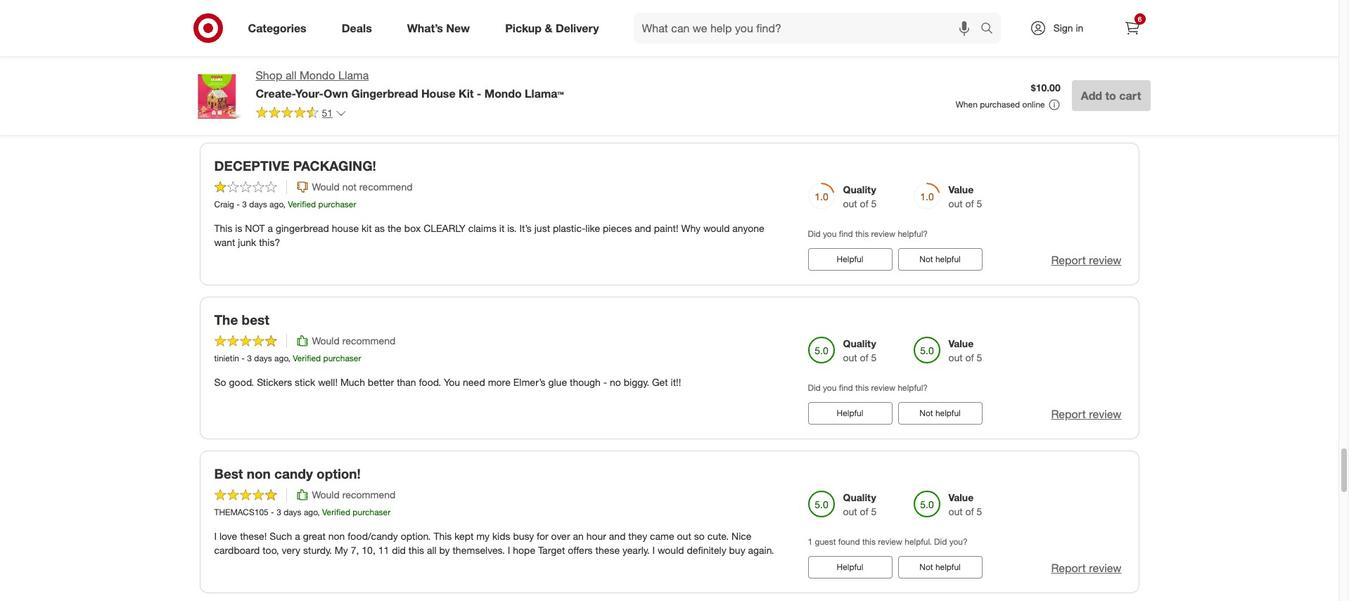 Task type: describe. For each thing, give the bounding box(es) containing it.
i down came
[[652, 544, 655, 556]]

helpful for the best
[[936, 408, 961, 419]]

1 report review button from the top
[[1051, 99, 1122, 115]]

themacs105
[[214, 507, 269, 518]]

and up paint
[[347, 90, 363, 102]]

rather
[[532, 104, 558, 116]]

6
[[1138, 15, 1142, 23]]

1 horizontal spatial mondo
[[485, 86, 522, 100]]

1 not helpful from the top
[[920, 100, 961, 111]]

mentioned,
[[599, 61, 648, 73]]

the down the kit!
[[514, 76, 528, 87]]

recommend up as
[[359, 181, 413, 193]]

though
[[570, 376, 601, 388]]

helpful button for best non candy option!
[[808, 556, 892, 579]]

offers
[[568, 544, 593, 556]]

categories
[[248, 21, 307, 35]]

report review button for deceptive packaging!
[[1051, 253, 1122, 269]]

for inside i love these! such a great non food/candy option. this kept my kids busy for over an hour and they came out so cute. nice cardboard too, very sturdy. my 7, 10, 11 did this all by themselves. i hope target offers these yearly. i would definitely buy again.
[[537, 530, 549, 542]]

begin.
[[303, 76, 330, 87]]

my inside i love these! such a great non food/candy option. this kept my kids busy for over an hour and they came out so cute. nice cardboard too, very sturdy. my 7, 10, 11 did this all by themselves. i hope target offers these yearly. i would definitely buy again.
[[476, 530, 490, 542]]

this inside i love these! such a great non food/candy option. this kept my kids busy for over an hour and they came out so cute. nice cardboard too, very sturdy. my 7, 10, 11 did this all by themselves. i hope target offers these yearly. i would definitely buy again.
[[409, 544, 424, 556]]

0 horizontal spatial pom
[[280, 61, 300, 73]]

not helpful for the best
[[920, 408, 961, 419]]

found
[[838, 537, 860, 547]]

did inside i love these! such a great non food/candy option. this kept my kids busy for over an hour and they came out so cute. nice cardboard too, very sturdy. my 7, 10, 11 did this all by themselves. i hope target offers these yearly. i would definitely buy again.
[[392, 544, 406, 556]]

as
[[531, 61, 542, 73]]

2 was from the left
[[660, 104, 677, 116]]

get
[[652, 376, 668, 388]]

- inside shop all mondo llama create-your-own gingerbread house kit - mondo llama™
[[477, 86, 481, 100]]

1 horizontal spatial pom
[[531, 76, 551, 87]]

craig - 3 days ago , verified purchaser
[[214, 199, 356, 210]]

value for best non candy option!
[[949, 492, 974, 503]]

included
[[435, 61, 473, 73]]

kit!
[[515, 61, 528, 73]]

got
[[515, 104, 530, 116]]

all inside shop all mondo llama create-your-own gingerbread house kit - mondo llama™
[[286, 68, 297, 82]]

verified for best
[[293, 353, 321, 364]]

and left got at the top
[[496, 104, 513, 116]]

kept
[[455, 530, 474, 542]]

ago for packaging!
[[269, 199, 283, 210]]

would recommend for best non candy option!
[[312, 489, 396, 501]]

so inside soooo many pom poms, stickers and jewels are included with this kit! as others have mentioned, make sure you have extra glue on hand before you begin. also, the glue did not work well for us for the pom poms at all. my daughter glued pom poms to the top of the roof like on the box and they all fell off (and we used a generous amount of glue) so i am going to use my hot glue gun to put them on for her. the paint was also a little hard to control and got rather messy. otherwise this was a cute and fun craft!
[[615, 90, 626, 102]]

51
[[322, 107, 333, 119]]

these
[[595, 544, 620, 556]]

and inside this is not a gingerbread house kit as the box clearly claims it is. it's just plastic-like pieces and paint! why would anyone want junk this?
[[635, 222, 651, 234]]

gingerbread
[[276, 222, 329, 234]]

2 have from the left
[[718, 61, 739, 73]]

add to cart
[[1081, 89, 1141, 103]]

they inside i love these! such a great non food/candy option. this kept my kids busy for over an hour and they came out so cute. nice cardboard too, very sturdy. my 7, 10, 11 did this all by themselves. i hope target offers these yearly. i would definitely buy again.
[[628, 530, 647, 542]]

10,
[[362, 544, 376, 556]]

(and
[[430, 90, 449, 102]]

top
[[214, 90, 229, 102]]

, for packaging!
[[283, 199, 285, 210]]

what's
[[407, 21, 443, 35]]

the inside this is not a gingerbread house kit as the box clearly claims it is. it's just plastic-like pieces and paint! why would anyone want junk this?
[[388, 222, 402, 234]]

report review button for best non candy option!
[[1051, 561, 1122, 577]]

to down 'glued'
[[677, 90, 686, 102]]

it
[[499, 222, 505, 234]]

clearly
[[424, 222, 466, 234]]

so good. stickers stick well! much better than food. you need more elmer's glue though - no biggy. get it!!
[[214, 376, 681, 388]]

to inside add to cart button
[[1105, 89, 1116, 103]]

1 guest found this review helpful. did you?
[[808, 537, 968, 547]]

purchaser for the best
[[323, 353, 361, 364]]

option.
[[401, 530, 431, 542]]

i inside soooo many pom poms, stickers and jewels are included with this kit! as others have mentioned, make sure you have extra glue on hand before you begin. also, the glue did not work well for us for the pom poms at all. my daughter glued pom poms to the top of the roof like on the box and they all fell off (and we used a generous amount of glue) so i am going to use my hot glue gun to put them on for her. the paint was also a little hard to control and got rather messy. otherwise this was a cute and fun craft!
[[628, 90, 631, 102]]

food/candy
[[348, 530, 398, 542]]

quality for the best
[[843, 338, 876, 350]]

hellokittee
[[214, 38, 253, 49]]

what's new link
[[395, 13, 488, 44]]

1 vertical spatial the
[[214, 312, 238, 328]]

a down us
[[491, 90, 497, 102]]

report review button for the best
[[1051, 407, 1122, 423]]

as
[[375, 222, 385, 234]]

fun
[[729, 104, 743, 116]]

so inside i love these! such a great non food/candy option. this kept my kids busy for over an hour and they came out so cute. nice cardboard too, very sturdy. my 7, 10, 11 did this all by themselves. i hope target offers these yearly. i would definitely buy again.
[[694, 530, 705, 542]]

soooo many pom poms, stickers and jewels are included with this kit! as others have mentioned, make sure you have extra glue on hand before you begin. also, the glue did not work well for us for the pom poms at all. my daughter glued pom poms to the top of the roof like on the box and they all fell off (and we used a generous amount of glue) so i am going to use my hot glue gun to put them on for her. the paint was also a little hard to control and got rather messy. otherwise this was a cute and fun craft!
[[214, 61, 785, 116]]

- left no
[[603, 376, 607, 388]]

pickup & delivery link
[[493, 13, 617, 44]]

an
[[573, 530, 584, 542]]

anyone
[[733, 222, 764, 234]]

for left her. in the top of the page
[[282, 104, 294, 116]]

need
[[463, 376, 485, 388]]

value out of 5 for deceptive packaging!
[[949, 184, 982, 210]]

a inside i love these! such a great non food/candy option. this kept my kids busy for over an hour and they came out so cute. nice cardboard too, very sturdy. my 7, 10, 11 did this all by themselves. i hope target offers these yearly. i would definitely buy again.
[[295, 530, 300, 542]]

my inside soooo many pom poms, stickers and jewels are included with this kit! as others have mentioned, make sure you have extra glue on hand before you begin. also, the glue did not work well for us for the pom poms at all. my daughter glued pom poms to the top of the roof like on the box and they all fell off (and we used a generous amount of glue) so i am going to use my hot glue gun to put them on for her. the paint was also a little hard to control and got rather messy. otherwise this was a cute and fun craft!
[[607, 76, 620, 87]]

craig
[[214, 199, 234, 210]]

report review for deceptive packaging!
[[1051, 253, 1122, 267]]

ago for best
[[274, 353, 288, 364]]

so
[[214, 376, 226, 388]]

not inside soooo many pom poms, stickers and jewels are included with this kit! as others have mentioned, make sure you have extra glue on hand before you begin. also, the glue did not work well for us for the pom poms at all. my daughter glued pom poms to the top of the roof like on the box and they all fell off (and we used a generous amount of glue) so i am going to use my hot glue gun to put them on for her. the paint was also a little hard to control and got rather messy. otherwise this was a cute and fun craft!
[[411, 76, 425, 87]]

my inside soooo many pom poms, stickers and jewels are included with this kit! as others have mentioned, make sure you have extra glue on hand before you begin. also, the glue did not work well for us for the pom poms at all. my daughter glued pom poms to the top of the roof like on the box and they all fell off (and we used a generous amount of glue) so i am going to use my hot glue gun to put them on for her. the paint was also a little hard to control and got rather messy. otherwise this was a cute and fun craft!
[[707, 90, 721, 102]]

this is not a gingerbread house kit as the box clearly claims it is. it's just plastic-like pieces and paint! why would anyone want junk this?
[[214, 222, 764, 248]]

add
[[1081, 89, 1102, 103]]

a right also
[[400, 104, 405, 116]]

i left hope
[[508, 544, 510, 556]]

glue)
[[591, 90, 612, 102]]

2 vertical spatial did
[[934, 537, 947, 547]]

than
[[397, 376, 416, 388]]

did you find this review helpful? for packaging!
[[808, 229, 928, 239]]

i left love
[[214, 530, 217, 542]]

helpful for best non candy option!
[[837, 562, 863, 573]]

hour
[[586, 530, 606, 542]]

would inside this is not a gingerbread house kit as the box clearly claims it is. it's just plastic-like pieces and paint! why would anyone want junk this?
[[703, 222, 730, 234]]

quality out of 5 for best non candy option!
[[843, 492, 877, 518]]

gun
[[762, 90, 778, 102]]

not helpful button for deceptive packaging!
[[898, 248, 982, 271]]

search
[[974, 22, 1008, 36]]

otherwise
[[593, 104, 638, 116]]

jewels
[[389, 61, 416, 73]]

add to cart button
[[1072, 80, 1150, 111]]

roof
[[259, 90, 277, 102]]

a inside this is not a gingerbread house kit as the box clearly claims it is. it's just plastic-like pieces and paint! why would anyone want junk this?
[[268, 222, 273, 234]]

helpful for deceptive packaging!
[[936, 254, 961, 265]]

box inside soooo many pom poms, stickers and jewels are included with this kit! as others have mentioned, make sure you have extra glue on hand before you begin. also, the glue did not work well for us for the pom poms at all. my daughter glued pom poms to the top of the roof like on the box and they all fell off (and we used a generous amount of glue) so i am going to use my hot glue gun to put them on for her. the paint was also a little hard to control and got rather messy. otherwise this was a cute and fun craft!
[[328, 90, 344, 102]]

days for best
[[254, 353, 272, 364]]

what's new
[[407, 21, 470, 35]]

many
[[253, 61, 277, 73]]

would for the best
[[312, 335, 340, 347]]

search button
[[974, 13, 1008, 46]]

7,
[[351, 544, 359, 556]]

deals link
[[330, 13, 390, 44]]

did for deceptive packaging!
[[808, 229, 821, 239]]

find for deceptive packaging!
[[839, 229, 853, 239]]

like inside soooo many pom poms, stickers and jewels are included with this kit! as others have mentioned, make sure you have extra glue on hand before you begin. also, the glue did not work well for us for the pom poms at all. my daughter glued pom poms to the top of the roof like on the box and they all fell off (and we used a generous amount of glue) so i am going to use my hot glue gun to put them on for her. the paint was also a little hard to control and got rather messy. otherwise this was a cute and fun craft!
[[280, 90, 294, 102]]

paint!
[[654, 222, 679, 234]]

the up the gun
[[755, 76, 769, 87]]

also
[[379, 104, 397, 116]]

helpful? for deceptive packaging!
[[898, 229, 928, 239]]

the best
[[214, 312, 269, 328]]

extra
[[741, 61, 763, 73]]

for right us
[[500, 76, 511, 87]]

2 poms from the left
[[715, 76, 740, 87]]

better
[[368, 376, 394, 388]]

when
[[956, 99, 978, 110]]

- for packaging!
[[237, 199, 240, 210]]

llama™
[[525, 86, 564, 100]]

quality out of 5 for the best
[[843, 338, 877, 364]]

before
[[253, 76, 281, 87]]

1 report review from the top
[[1051, 99, 1122, 113]]

packaging!
[[293, 158, 376, 174]]

days right "2"
[[268, 38, 286, 49]]

cart
[[1119, 89, 1141, 103]]

gingerbread
[[351, 86, 418, 100]]

report for the best
[[1051, 407, 1086, 421]]

helpful.
[[905, 537, 932, 547]]

others
[[545, 61, 573, 73]]

new
[[446, 21, 470, 35]]

did for the best
[[808, 383, 821, 393]]

value out of 5 for the best
[[949, 338, 982, 364]]

stick
[[295, 376, 315, 388]]

sturdy.
[[303, 544, 332, 556]]

days for packaging!
[[249, 199, 267, 210]]

2 vertical spatial on
[[268, 104, 279, 116]]

to left put
[[214, 104, 223, 116]]

deceptive packaging!
[[214, 158, 376, 174]]

messy.
[[561, 104, 591, 116]]

helpful for deceptive packaging!
[[837, 254, 863, 265]]

fell
[[400, 90, 413, 102]]

also,
[[332, 76, 354, 87]]

with
[[476, 61, 494, 73]]

best
[[214, 466, 243, 482]]

the up them
[[243, 90, 257, 102]]

this inside this is not a gingerbread house kit as the box clearly claims it is. it's just plastic-like pieces and paint! why would anyone want junk this?
[[214, 222, 232, 234]]

at
[[581, 76, 590, 87]]

house
[[421, 86, 456, 100]]

am
[[634, 90, 647, 102]]



Task type: vqa. For each thing, say whether or not it's contained in the screenshot.
Shop all Mondo Llama Create-Your-Own Gingerbread House Kit - Mondo Llama™
yes



Task type: locate. For each thing, give the bounding box(es) containing it.
would inside i love these! such a great non food/candy option. this kept my kids busy for over an hour and they came out so cute. nice cardboard too, very sturdy. my 7, 10, 11 did this all by themselves. i hope target offers these yearly. i would definitely buy again.
[[658, 544, 684, 556]]

1 horizontal spatial box
[[404, 222, 421, 234]]

1 not helpful button from the top
[[898, 94, 982, 117]]

report review for the best
[[1051, 407, 1122, 421]]

this up by
[[434, 530, 452, 542]]

0 vertical spatial would recommend
[[312, 20, 396, 32]]

pom up use
[[693, 76, 713, 87]]

helpful button for deceptive packaging!
[[808, 248, 892, 271]]

box inside this is not a gingerbread house kit as the box clearly claims it is. it's just plastic-like pieces and paint! why would anyone want junk this?
[[404, 222, 421, 234]]

0 horizontal spatial like
[[280, 90, 294, 102]]

would recommend up much
[[312, 335, 396, 347]]

1 have from the left
[[576, 61, 596, 73]]

did inside soooo many pom poms, stickers and jewels are included with this kit! as others have mentioned, make sure you have extra glue on hand before you begin. also, the glue did not work well for us for the pom poms at all. my daughter glued pom poms to the top of the roof like on the box and they all fell off (and we used a generous amount of glue) so i am going to use my hot glue gun to put them on for her. the paint was also a little hard to control and got rather messy. otherwise this was a cute and fun craft!
[[394, 76, 408, 87]]

3 for the
[[247, 353, 252, 364]]

0 vertical spatial value
[[949, 184, 974, 196]]

would for deceptive packaging!
[[312, 181, 340, 193]]

again.
[[748, 544, 774, 556]]

review
[[1089, 99, 1122, 113], [871, 229, 896, 239], [1089, 253, 1122, 267], [871, 383, 896, 393], [1089, 407, 1122, 421], [878, 537, 902, 547], [1089, 561, 1122, 575]]

guest
[[815, 537, 836, 547]]

0 horizontal spatial they
[[366, 90, 385, 102]]

buy
[[729, 544, 745, 556]]

1 helpful button from the top
[[808, 248, 892, 271]]

1 find from the top
[[839, 229, 853, 239]]

did you find this review helpful? for best
[[808, 383, 928, 393]]

in
[[1076, 22, 1084, 34]]

and inside i love these! such a great non food/candy option. this kept my kids busy for over an hour and they came out so cute. nice cardboard too, very sturdy. my 7, 10, 11 did this all by themselves. i hope target offers these yearly. i would definitely buy again.
[[609, 530, 626, 542]]

0 horizontal spatial so
[[615, 90, 626, 102]]

value out of 5 for best non candy option!
[[949, 492, 982, 518]]

report
[[1051, 99, 1086, 113], [1051, 253, 1086, 267], [1051, 407, 1086, 421], [1051, 561, 1086, 575]]

1 vertical spatial purchaser
[[323, 353, 361, 364]]

out inside i love these! such a great non food/candy option. this kept my kids busy for over an hour and they came out so cute. nice cardboard too, very sturdy. my 7, 10, 11 did this all by themselves. i hope target offers these yearly. i would definitely buy again.
[[677, 530, 691, 542]]

to down we
[[451, 104, 460, 116]]

0 vertical spatial mondo
[[300, 68, 335, 82]]

like left pieces on the left top of the page
[[586, 222, 600, 234]]

verified for non
[[322, 507, 350, 518]]

0 vertical spatial did you find this review helpful?
[[808, 229, 928, 239]]

4 report review from the top
[[1051, 561, 1122, 575]]

daughter
[[623, 76, 663, 87]]

and left jewels
[[369, 61, 386, 73]]

3 not helpful from the top
[[920, 408, 961, 419]]

not helpful button for best non candy option!
[[898, 556, 982, 579]]

on down roof at the top of page
[[268, 104, 279, 116]]

1 vertical spatial did you find this review helpful?
[[808, 383, 928, 393]]

1 horizontal spatial was
[[660, 104, 677, 116]]

1 vertical spatial find
[[839, 383, 853, 393]]

all left fell
[[388, 90, 397, 102]]

2 horizontal spatial all
[[427, 544, 437, 556]]

- right craig
[[237, 199, 240, 210]]

not
[[920, 100, 933, 111], [920, 254, 933, 265], [920, 408, 933, 419], [920, 562, 933, 573]]

, up great
[[317, 507, 320, 518]]

mondo up got at the top
[[485, 86, 522, 100]]

verified for packaging!
[[288, 199, 316, 210]]

poms,
[[303, 61, 330, 73]]

recommend for better
[[342, 335, 396, 347]]

4 helpful from the top
[[936, 562, 961, 573]]

quality for deceptive packaging!
[[843, 184, 876, 196]]

2 horizontal spatial ,
[[317, 507, 320, 518]]

1 vertical spatial verified
[[293, 353, 321, 364]]

report review
[[1051, 99, 1122, 113], [1051, 253, 1122, 267], [1051, 407, 1122, 421], [1051, 561, 1122, 575]]

3 not helpful button from the top
[[898, 402, 982, 425]]

would recommend down option!
[[312, 489, 396, 501]]

0 vertical spatial helpful?
[[898, 229, 928, 239]]

is.
[[507, 222, 517, 234]]

pickup
[[505, 21, 542, 35]]

3 value out of 5 from the top
[[949, 492, 982, 518]]

to down extra
[[743, 76, 752, 87]]

0 vertical spatial find
[[839, 229, 853, 239]]

0 vertical spatial my
[[607, 76, 620, 87]]

i left am
[[628, 90, 631, 102]]

mondo up your-
[[300, 68, 335, 82]]

2 vertical spatial value out of 5
[[949, 492, 982, 518]]

non right "best"
[[247, 466, 271, 482]]

would recommend for the best
[[312, 335, 396, 347]]

1 horizontal spatial my
[[607, 76, 620, 87]]

like inside this is not a gingerbread house kit as the box clearly claims it is. it's just plastic-like pieces and paint! why would anyone want junk this?
[[586, 222, 600, 234]]

recommend for jewels
[[342, 20, 396, 32]]

1 vertical spatial my
[[476, 530, 490, 542]]

1 horizontal spatial on
[[268, 104, 279, 116]]

1 vertical spatial mondo
[[485, 86, 522, 100]]

ago up stickers
[[274, 353, 288, 364]]

was down going
[[660, 104, 677, 116]]

not for deceptive packaging!
[[920, 254, 933, 265]]

your-
[[295, 86, 324, 100]]

and up these
[[609, 530, 626, 542]]

0 horizontal spatial my
[[476, 530, 490, 542]]

days for non
[[284, 507, 301, 518]]

recommend for non
[[342, 489, 396, 501]]

1 helpful? from the top
[[898, 229, 928, 239]]

report for deceptive packaging!
[[1051, 253, 1086, 267]]

4 not helpful button from the top
[[898, 556, 982, 579]]

0 horizontal spatial not
[[342, 181, 357, 193]]

to
[[743, 76, 752, 87], [1105, 89, 1116, 103], [677, 90, 686, 102], [214, 104, 223, 116], [451, 104, 460, 116]]

poms up hot
[[715, 76, 740, 87]]

2 vertical spatial ,
[[317, 507, 320, 518]]

purchaser up the food/candy
[[353, 507, 391, 518]]

all inside soooo many pom poms, stickers and jewels are included with this kit! as others have mentioned, make sure you have extra glue on hand before you begin. also, the glue did not work well for us for the pom poms at all. my daughter glued pom poms to the top of the roof like on the box and they all fell off (and we used a generous amount of glue) so i am going to use my hot glue gun to put them on for her. the paint was also a little hard to control and got rather messy. otherwise this was a cute and fun craft!
[[388, 90, 397, 102]]

much
[[340, 376, 365, 388]]

delivery
[[556, 21, 599, 35]]

soooo
[[214, 61, 251, 73]]

recommend down option!
[[342, 489, 396, 501]]

quality
[[949, 23, 982, 35], [843, 184, 876, 196], [843, 338, 876, 350], [843, 492, 876, 503]]

box
[[328, 90, 344, 102], [404, 222, 421, 234]]

ago for non
[[304, 507, 317, 518]]

on up top
[[214, 76, 225, 87]]

1 vertical spatial not
[[342, 181, 357, 193]]

would right why
[[703, 222, 730, 234]]

2 would from the top
[[312, 181, 340, 193]]

claims
[[468, 222, 497, 234]]

hand
[[228, 76, 250, 87]]

1 value from the top
[[949, 184, 974, 196]]

1 horizontal spatial ,
[[288, 353, 290, 364]]

3 would recommend from the top
[[312, 489, 396, 501]]

like right roof at the top of page
[[280, 90, 294, 102]]

3 for deceptive
[[242, 199, 247, 210]]

1 report from the top
[[1051, 99, 1086, 113]]

so up definitely
[[694, 530, 705, 542]]

1 poms from the left
[[553, 76, 578, 87]]

sure
[[678, 61, 697, 73]]

this?
[[259, 236, 280, 248]]

verified up stick
[[293, 353, 321, 364]]

recommend up 'stickers'
[[342, 20, 396, 32]]

1 vertical spatial value
[[949, 338, 974, 350]]

glued
[[665, 76, 690, 87]]

pom right many
[[280, 61, 300, 73]]

a up this?
[[268, 222, 273, 234]]

1 vertical spatial value out of 5
[[949, 338, 982, 364]]

a up very
[[295, 530, 300, 542]]

tinietin - 3 days ago , verified purchaser
[[214, 353, 361, 364]]

would up well!
[[312, 335, 340, 347]]

0 vertical spatial helpful
[[837, 254, 863, 265]]

2 helpful? from the top
[[898, 383, 928, 393]]

i
[[628, 90, 631, 102], [214, 530, 217, 542], [508, 544, 510, 556], [652, 544, 655, 556]]

did
[[808, 229, 821, 239], [808, 383, 821, 393], [934, 537, 947, 547]]

2 report from the top
[[1051, 253, 1086, 267]]

days
[[268, 38, 286, 49], [249, 199, 267, 210], [254, 353, 272, 364], [284, 507, 301, 518]]

box left clearly
[[404, 222, 421, 234]]

find
[[839, 229, 853, 239], [839, 383, 853, 393]]

is
[[235, 222, 242, 234]]

yearly.
[[623, 544, 650, 556]]

0 horizontal spatial this
[[214, 222, 232, 234]]

for left us
[[472, 76, 484, 87]]

0 vertical spatial non
[[247, 466, 271, 482]]

0 horizontal spatial have
[[576, 61, 596, 73]]

0 vertical spatial they
[[366, 90, 385, 102]]

put
[[226, 104, 240, 116]]

came
[[650, 530, 674, 542]]

recommend up better
[[342, 335, 396, 347]]

would left deals
[[312, 20, 340, 32]]

value for the best
[[949, 338, 974, 350]]

3 right craig
[[242, 199, 247, 210]]

3 value from the top
[[949, 492, 974, 503]]

2 would recommend from the top
[[312, 335, 396, 347]]

- for non
[[271, 507, 274, 518]]

0 vertical spatial ,
[[283, 199, 285, 210]]

1 horizontal spatial the
[[315, 104, 331, 116]]

control
[[463, 104, 493, 116]]

not down packaging!
[[342, 181, 357, 193]]

0 horizontal spatial on
[[214, 76, 225, 87]]

not for the best
[[920, 408, 933, 419]]

0 vertical spatial verified
[[288, 199, 316, 210]]

5
[[871, 37, 877, 49], [977, 37, 982, 49], [871, 198, 877, 210], [977, 198, 982, 210], [871, 352, 877, 364], [977, 352, 982, 364], [871, 506, 877, 518], [977, 506, 982, 518]]

the down 'stickers'
[[356, 76, 370, 87]]

1 helpful from the top
[[936, 100, 961, 111]]

1 was from the left
[[359, 104, 376, 116]]

, up stickers
[[288, 353, 290, 364]]

2 horizontal spatial pom
[[693, 76, 713, 87]]

2 vertical spatial would recommend
[[312, 489, 396, 501]]

would for best non candy option!
[[312, 489, 340, 501]]

1 not from the top
[[920, 100, 933, 111]]

would down packaging!
[[312, 181, 340, 193]]

1
[[808, 537, 813, 547]]

image of create-your-own gingerbread house kit - mondo llama™ image
[[188, 68, 244, 124]]

us
[[486, 76, 497, 87]]

1 vertical spatial did
[[808, 383, 821, 393]]

0 horizontal spatial the
[[214, 312, 238, 328]]

not helpful button for the best
[[898, 402, 982, 425]]

1 would from the top
[[312, 20, 340, 32]]

report review for best non candy option!
[[1051, 561, 1122, 575]]

did down jewels
[[394, 76, 408, 87]]

2 find from the top
[[839, 383, 853, 393]]

1 vertical spatial this
[[434, 530, 452, 542]]

all left by
[[427, 544, 437, 556]]

2 value from the top
[[949, 338, 974, 350]]

poms up 'amount'
[[553, 76, 578, 87]]

not for best non candy option!
[[920, 562, 933, 573]]

1 vertical spatial did
[[392, 544, 406, 556]]

0 vertical spatial value out of 5
[[949, 184, 982, 210]]

non right great
[[328, 530, 345, 542]]

when purchased online
[[956, 99, 1045, 110]]

1 horizontal spatial have
[[718, 61, 739, 73]]

1 vertical spatial so
[[694, 530, 705, 542]]

2 not helpful button from the top
[[898, 248, 982, 271]]

0 vertical spatial my
[[707, 90, 721, 102]]

1 horizontal spatial would
[[703, 222, 730, 234]]

2 value out of 5 from the top
[[949, 338, 982, 364]]

they up also
[[366, 90, 385, 102]]

1 horizontal spatial so
[[694, 530, 705, 542]]

2 vertical spatial helpful
[[837, 562, 863, 573]]

3 report review button from the top
[[1051, 407, 1122, 423]]

the left best at the bottom
[[214, 312, 238, 328]]

purchaser
[[318, 199, 356, 210], [323, 353, 361, 364], [353, 507, 391, 518]]

her.
[[296, 104, 312, 116]]

0 vertical spatial did
[[394, 76, 408, 87]]

2 vertical spatial all
[[427, 544, 437, 556]]

2 report review button from the top
[[1051, 253, 1122, 269]]

deals
[[342, 21, 372, 35]]

all right the shop
[[286, 68, 297, 82]]

it's
[[519, 222, 532, 234]]

we
[[452, 90, 464, 102]]

quality out of 5 for deceptive packaging!
[[843, 184, 877, 210]]

this
[[214, 222, 232, 234], [434, 530, 452, 542]]

1 vertical spatial 3
[[247, 353, 252, 364]]

to right add at the top right
[[1105, 89, 1116, 103]]

4 report from the top
[[1051, 561, 1086, 575]]

off
[[416, 90, 427, 102]]

1 horizontal spatial poms
[[715, 76, 740, 87]]

, up gingerbread
[[283, 199, 285, 210]]

0 vertical spatial not
[[411, 76, 425, 87]]

purchaser up house
[[318, 199, 356, 210]]

glue down jewels
[[373, 76, 392, 87]]

cute
[[688, 104, 707, 116]]

paint
[[334, 104, 356, 116]]

good.
[[229, 376, 254, 388]]

have
[[576, 61, 596, 73], [718, 61, 739, 73]]

1 would recommend from the top
[[312, 20, 396, 32]]

non inside i love these! such a great non food/candy option. this kept my kids busy for over an hour and they came out so cute. nice cardboard too, very sturdy. my 7, 10, 11 did this all by themselves. i hope target offers these yearly. i would definitely buy again.
[[328, 530, 345, 542]]

ago up gingerbread
[[269, 199, 283, 210]]

going
[[650, 90, 675, 102]]

3 for best
[[277, 507, 281, 518]]

0 vertical spatial helpful button
[[808, 248, 892, 271]]

find for the best
[[839, 383, 853, 393]]

verified up great
[[322, 507, 350, 518]]

1 vertical spatial all
[[388, 90, 397, 102]]

1 horizontal spatial not
[[411, 76, 425, 87]]

1 helpful from the top
[[837, 254, 863, 265]]

1 vertical spatial helpful
[[837, 408, 863, 419]]

they
[[366, 90, 385, 102], [628, 530, 647, 542]]

1 horizontal spatial all
[[388, 90, 397, 102]]

have up at
[[576, 61, 596, 73]]

my left 7,
[[335, 544, 348, 556]]

box down 'also,'
[[328, 90, 344, 102]]

$10.00
[[1031, 82, 1061, 94]]

helpful for the best
[[837, 408, 863, 419]]

0 horizontal spatial my
[[335, 544, 348, 556]]

quality for best non candy option!
[[843, 492, 876, 503]]

0 vertical spatial box
[[328, 90, 344, 102]]

glue right extra
[[766, 61, 785, 73]]

glue left though
[[548, 376, 567, 388]]

0 vertical spatial all
[[286, 68, 297, 82]]

and left fun
[[710, 104, 726, 116]]

cardboard
[[214, 544, 260, 556]]

1 did you find this review helpful? from the top
[[808, 229, 928, 239]]

on up her. in the top of the page
[[297, 90, 308, 102]]

- right kit
[[477, 86, 481, 100]]

purchaser for deceptive packaging!
[[318, 199, 356, 210]]

ago down categories
[[288, 38, 302, 49]]

0 horizontal spatial mondo
[[300, 68, 335, 82]]

0 horizontal spatial box
[[328, 90, 344, 102]]

0 vertical spatial purchaser
[[318, 199, 356, 210]]

the right her. in the top of the page
[[315, 104, 331, 116]]

junk
[[238, 236, 256, 248]]

glue up craft!
[[740, 90, 759, 102]]

0 vertical spatial 3
[[242, 199, 247, 210]]

2 vertical spatial purchaser
[[353, 507, 391, 518]]

they up yearly.
[[628, 530, 647, 542]]

helpful?
[[898, 229, 928, 239], [898, 383, 928, 393]]

1 vertical spatial helpful?
[[898, 383, 928, 393]]

shop all mondo llama create-your-own gingerbread house kit - mondo llama™
[[256, 68, 564, 100]]

1 vertical spatial would
[[658, 544, 684, 556]]

1 horizontal spatial my
[[707, 90, 721, 102]]

report for best non candy option!
[[1051, 561, 1086, 575]]

0 vertical spatial would
[[703, 222, 730, 234]]

my inside i love these! such a great non food/candy option. this kept my kids busy for over an hour and they came out so cute. nice cardboard too, very sturdy. my 7, 10, 11 did this all by themselves. i hope target offers these yearly. i would definitely buy again.
[[335, 544, 348, 556]]

more
[[488, 376, 511, 388]]

my up the "themselves."
[[476, 530, 490, 542]]

the right as
[[388, 222, 402, 234]]

- right tinietin in the left of the page
[[242, 353, 245, 364]]

2
[[261, 38, 266, 49]]

helpful for best non candy option!
[[936, 562, 961, 573]]

the
[[315, 104, 331, 116], [214, 312, 238, 328]]

1 horizontal spatial like
[[586, 222, 600, 234]]

2 vertical spatial helpful button
[[808, 556, 892, 579]]

2 did you find this review helpful? from the top
[[808, 383, 928, 393]]

2 report review from the top
[[1051, 253, 1122, 267]]

this inside i love these! such a great non food/candy option. this kept my kids busy for over an hour and they came out so cute. nice cardboard too, very sturdy. my 7, 10, 11 did this all by themselves. i hope target offers these yearly. i would definitely buy again.
[[434, 530, 452, 542]]

and
[[369, 61, 386, 73], [347, 90, 363, 102], [496, 104, 513, 116], [710, 104, 726, 116], [635, 222, 651, 234], [609, 530, 626, 542]]

4 would from the top
[[312, 489, 340, 501]]

sign
[[1054, 22, 1073, 34]]

- for best
[[242, 353, 245, 364]]

0 vertical spatial did
[[808, 229, 821, 239]]

have left extra
[[718, 61, 739, 73]]

days up stickers
[[254, 353, 272, 364]]

my left hot
[[707, 90, 721, 102]]

3 not from the top
[[920, 408, 933, 419]]

1 value out of 5 from the top
[[949, 184, 982, 210]]

themacs105 - 3 days ago , verified purchaser
[[214, 507, 391, 518]]

0 vertical spatial on
[[214, 76, 225, 87]]

1 horizontal spatial non
[[328, 530, 345, 542]]

they inside soooo many pom poms, stickers and jewels are included with this kit! as others have mentioned, make sure you have extra glue on hand before you begin. also, the glue did not work well for us for the pom poms at all. my daughter glued pom poms to the top of the roof like on the box and they all fell off (and we used a generous amount of glue) so i am going to use my hot glue gun to put them on for her. the paint was also a little hard to control and got rather messy. otherwise this was a cute and fun craft!
[[366, 90, 385, 102]]

definitely
[[687, 544, 726, 556]]

the down begin. at the top left of page
[[311, 90, 325, 102]]

over
[[551, 530, 570, 542]]

used
[[467, 90, 489, 102]]

purchaser for best non candy option!
[[353, 507, 391, 518]]

are
[[419, 61, 433, 73]]

4 not helpful from the top
[[920, 562, 961, 573]]

2 not helpful from the top
[[920, 254, 961, 265]]

the inside soooo many pom poms, stickers and jewels are included with this kit! as others have mentioned, make sure you have extra glue on hand before you begin. also, the glue did not work well for us for the pom poms at all. my daughter glued pom poms to the top of the roof like on the box and they all fell off (and we used a generous amount of glue) so i am going to use my hot glue gun to put them on for her. the paint was also a little hard to control and got rather messy. otherwise this was a cute and fun craft!
[[315, 104, 331, 116]]

1 horizontal spatial this
[[434, 530, 452, 542]]

not helpful for best non candy option!
[[920, 562, 961, 573]]

1 vertical spatial non
[[328, 530, 345, 542]]

value for deceptive packaging!
[[949, 184, 974, 196]]

2 not from the top
[[920, 254, 933, 265]]

0 vertical spatial so
[[615, 90, 626, 102]]

value out of 5
[[949, 184, 982, 210], [949, 338, 982, 364], [949, 492, 982, 518]]

6 link
[[1117, 13, 1148, 44]]

target
[[538, 544, 565, 556]]

3 report from the top
[[1051, 407, 1086, 421]]

2 helpful button from the top
[[808, 402, 892, 425]]

3 helpful button from the top
[[808, 556, 892, 579]]

, for non
[[317, 507, 320, 518]]

pieces
[[603, 222, 632, 234]]

would
[[312, 20, 340, 32], [312, 181, 340, 193], [312, 335, 340, 347], [312, 489, 340, 501]]

0 horizontal spatial all
[[286, 68, 297, 82]]

2 vertical spatial value
[[949, 492, 974, 503]]

pom down as
[[531, 76, 551, 87]]

not up off
[[411, 76, 425, 87]]

a left cute
[[680, 104, 685, 116]]

0 horizontal spatial was
[[359, 104, 376, 116]]

0 vertical spatial like
[[280, 90, 294, 102]]

not
[[411, 76, 425, 87], [342, 181, 357, 193]]

1 vertical spatial like
[[586, 222, 600, 234]]

ago up great
[[304, 507, 317, 518]]

kids
[[492, 530, 510, 542]]

3 would from the top
[[312, 335, 340, 347]]

4 report review button from the top
[[1051, 561, 1122, 577]]

so up the otherwise at top left
[[615, 90, 626, 102]]

would down came
[[658, 544, 684, 556]]

1 vertical spatial on
[[297, 90, 308, 102]]

use
[[689, 90, 705, 102]]

2 vertical spatial 3
[[277, 507, 281, 518]]

3 helpful from the top
[[837, 562, 863, 573]]

such
[[270, 530, 292, 542]]

would
[[703, 222, 730, 234], [658, 544, 684, 556]]

0 horizontal spatial poms
[[553, 76, 578, 87]]

4 not from the top
[[920, 562, 933, 573]]

helpful? for the best
[[898, 383, 928, 393]]

What can we help you find? suggestions appear below search field
[[633, 13, 984, 44]]

3 up such
[[277, 507, 281, 518]]

2 horizontal spatial on
[[297, 90, 308, 102]]

1 vertical spatial box
[[404, 222, 421, 234]]

2 helpful from the top
[[936, 254, 961, 265]]

- up such
[[271, 507, 274, 518]]

not helpful for deceptive packaging!
[[920, 254, 961, 265]]

, for best
[[288, 353, 290, 364]]

tinietin
[[214, 353, 239, 364]]

3 report review from the top
[[1051, 407, 1122, 421]]

generous
[[499, 90, 541, 102]]

verified up gingerbread
[[288, 199, 316, 210]]

3 helpful from the top
[[936, 408, 961, 419]]

sign in link
[[1018, 13, 1105, 44]]

1 vertical spatial my
[[335, 544, 348, 556]]

helpful button for the best
[[808, 402, 892, 425]]

amount
[[544, 90, 577, 102]]

2 helpful from the top
[[837, 408, 863, 419]]

0 horizontal spatial ,
[[283, 199, 285, 210]]

1 vertical spatial would recommend
[[312, 335, 396, 347]]

days up not
[[249, 199, 267, 210]]

deceptive
[[214, 158, 289, 174]]

all inside i love these! such a great non food/candy option. this kept my kids busy for over an hour and they came out so cute. nice cardboard too, very sturdy. my 7, 10, 11 did this all by themselves. i hope target offers these yearly. i would definitely buy again.
[[427, 544, 437, 556]]

days up such
[[284, 507, 301, 518]]



